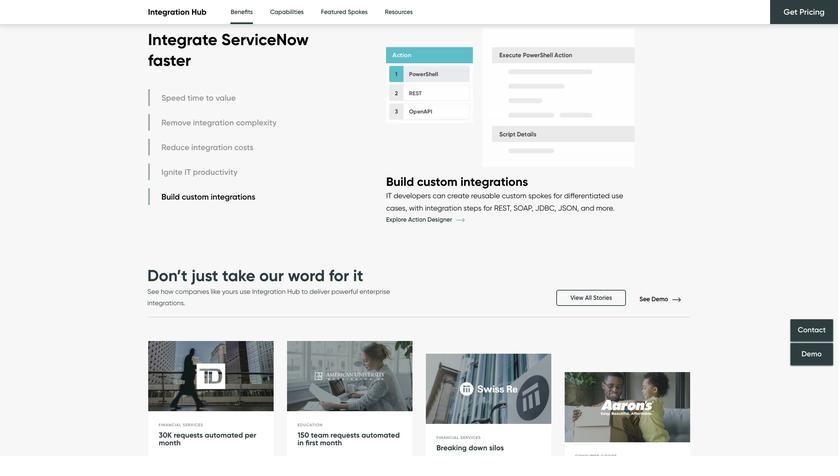 Task type: locate. For each thing, give the bounding box(es) containing it.
0 horizontal spatial requests
[[174, 431, 203, 440]]

1 vertical spatial use
[[240, 288, 251, 296]]

custom for build custom integrations
[[182, 192, 209, 202]]

for inside don't just take our word for it see how companies like yours use integration hub to deliver powerful enterprise integrations.
[[329, 266, 349, 286]]

0 horizontal spatial for
[[329, 266, 349, 286]]

integrations inside build custom integrations it developers can create reusable custom spokes for differentiated use cases, with integration steps for rest, soap, jdbc, json, and more.
[[461, 174, 528, 189]]

build inside build custom integrations it developers can create reusable custom spokes for differentiated use cases, with integration steps for rest, soap, jdbc, json, and more.
[[386, 174, 414, 189]]

2 horizontal spatial for
[[554, 191, 563, 200]]

integration down remove integration complexity link
[[191, 143, 232, 152]]

month inside 30k requests automated per month
[[159, 439, 181, 448]]

integrations for build custom integrations it developers can create reusable custom spokes for differentiated use cases, with integration steps for rest, soap, jdbc, json, and more.
[[461, 174, 528, 189]]

get pricing link
[[771, 0, 839, 24]]

first
[[306, 439, 318, 448]]

use inside build custom integrations it developers can create reusable custom spokes for differentiated use cases, with integration steps for rest, soap, jdbc, json, and more.
[[612, 191, 624, 200]]

1 horizontal spatial custom
[[417, 174, 458, 189]]

month
[[159, 439, 181, 448], [320, 439, 342, 448]]

use inside don't just take our word for it see how companies like yours use integration hub to deliver powerful enterprise integrations.
[[240, 288, 251, 296]]

2 vertical spatial for
[[329, 266, 349, 286]]

build down the ignite on the left of page
[[162, 192, 180, 202]]

integration
[[148, 7, 190, 17], [252, 288, 286, 296]]

word
[[288, 266, 325, 286]]

0 horizontal spatial hub
[[192, 7, 207, 17]]

1 vertical spatial integration
[[191, 143, 232, 152]]

0 vertical spatial use
[[612, 191, 624, 200]]

integration
[[193, 118, 234, 127], [191, 143, 232, 152], [425, 204, 462, 213]]

custom up 'soap,'
[[502, 191, 527, 200]]

custom for build custom integrations it developers can create reusable custom spokes for differentiated use cases, with integration steps for rest, soap, jdbc, json, and more.
[[417, 174, 458, 189]]

1 horizontal spatial build
[[386, 174, 414, 189]]

0 vertical spatial build
[[386, 174, 414, 189]]

2 vertical spatial integration
[[425, 204, 462, 213]]

to
[[206, 93, 214, 103], [302, 288, 308, 296]]

build for build custom integrations it developers can create reusable custom spokes for differentiated use cases, with integration steps for rest, soap, jdbc, json, and more.
[[386, 174, 414, 189]]

0 vertical spatial integrations
[[461, 174, 528, 189]]

costs
[[234, 143, 254, 152]]

0 horizontal spatial month
[[159, 439, 181, 448]]

1 vertical spatial integrations
[[211, 192, 256, 202]]

and
[[581, 204, 595, 213]]

integration up designer
[[425, 204, 462, 213]]

build
[[386, 174, 414, 189], [162, 192, 180, 202]]

all
[[585, 295, 592, 302]]

1 vertical spatial to
[[302, 288, 308, 296]]

create
[[448, 191, 470, 200]]

team
[[311, 431, 329, 440]]

integrations up the "reusable"
[[461, 174, 528, 189]]

0 horizontal spatial build
[[162, 192, 180, 202]]

remove
[[162, 118, 191, 127]]

jdbc,
[[536, 204, 556, 213]]

integration down the our
[[252, 288, 286, 296]]

for up powerful
[[329, 266, 349, 286]]

integrate servicenow faster
[[148, 29, 309, 70]]

0 vertical spatial demo
[[652, 296, 668, 303]]

to left deliver
[[302, 288, 308, 296]]

build inside 'link'
[[162, 192, 180, 202]]

our
[[259, 266, 284, 286]]

1 month from the left
[[159, 439, 181, 448]]

requests
[[174, 431, 203, 440], [331, 431, 360, 440]]

integrate
[[148, 29, 217, 49]]

hub
[[192, 7, 207, 17], [287, 288, 300, 296]]

value
[[216, 93, 236, 103]]

see demo link
[[640, 296, 691, 303]]

0 horizontal spatial automated
[[205, 431, 243, 440]]

featured spokes
[[321, 8, 368, 16]]

requests right 30k
[[174, 431, 203, 440]]

1 vertical spatial demo
[[802, 350, 822, 359]]

custom
[[417, 174, 458, 189], [502, 191, 527, 200], [182, 192, 209, 202]]

0 horizontal spatial custom
[[182, 192, 209, 202]]

remove integration complexity link
[[148, 114, 278, 131]]

custom down "ignite it productivity"
[[182, 192, 209, 202]]

1 horizontal spatial integrations
[[461, 174, 528, 189]]

featured
[[321, 8, 346, 16]]

30k
[[159, 431, 172, 440]]

0 vertical spatial integration
[[193, 118, 234, 127]]

use up "more."
[[612, 191, 624, 200]]

integrations down 'productivity' at the left of page
[[211, 192, 256, 202]]

explore action designer
[[386, 216, 454, 223]]

1 horizontal spatial automated
[[362, 431, 400, 440]]

get pricing
[[784, 7, 825, 17]]

1 horizontal spatial month
[[320, 439, 342, 448]]

with
[[409, 204, 423, 213]]

it
[[185, 167, 191, 177], [386, 191, 392, 200]]

1 horizontal spatial requests
[[331, 431, 360, 440]]

to inside don't just take our word for it see how companies like yours use integration hub to deliver powerful enterprise integrations.
[[302, 288, 308, 296]]

custom inside 'link'
[[182, 192, 209, 202]]

reduce
[[162, 143, 189, 152]]

hub up the integrate
[[192, 7, 207, 17]]

use
[[612, 191, 624, 200], [240, 288, 251, 296]]

requests right team on the left bottom of page
[[331, 431, 360, 440]]

0 horizontal spatial see
[[147, 288, 159, 296]]

1 vertical spatial integration
[[252, 288, 286, 296]]

1 horizontal spatial integration
[[252, 288, 286, 296]]

rest,
[[494, 204, 512, 213]]

it up the cases,
[[386, 191, 392, 200]]

build custom integrations it developers can create reusable custom spokes for differentiated use cases, with integration steps for rest, soap, jdbc, json, and more.
[[386, 174, 624, 213]]

1 horizontal spatial to
[[302, 288, 308, 296]]

1 automated from the left
[[205, 431, 243, 440]]

demo inside demo link
[[802, 350, 822, 359]]

1 horizontal spatial hub
[[287, 288, 300, 296]]

enterprise
[[360, 288, 390, 296]]

0 horizontal spatial demo
[[652, 296, 668, 303]]

1 vertical spatial hub
[[287, 288, 300, 296]]

2 requests from the left
[[331, 431, 360, 440]]

stories
[[594, 295, 612, 302]]

0 horizontal spatial use
[[240, 288, 251, 296]]

1 vertical spatial for
[[484, 204, 493, 213]]

in
[[298, 439, 304, 448]]

don't
[[147, 266, 188, 286]]

0 horizontal spatial to
[[206, 93, 214, 103]]

demo
[[652, 296, 668, 303], [802, 350, 822, 359]]

ignite
[[162, 167, 183, 177]]

1 vertical spatial build
[[162, 192, 180, 202]]

capabilities
[[270, 8, 304, 16]]

reusable
[[471, 191, 500, 200]]

ignite it productivity
[[162, 167, 238, 177]]

0 vertical spatial hub
[[192, 7, 207, 17]]

use right yours at the bottom of the page
[[240, 288, 251, 296]]

1 horizontal spatial it
[[386, 191, 392, 200]]

1 horizontal spatial demo
[[802, 350, 822, 359]]

soap,
[[514, 204, 534, 213]]

build up developers in the top of the page
[[386, 174, 414, 189]]

to right 'time'
[[206, 93, 214, 103]]

custom up can
[[417, 174, 458, 189]]

1 requests from the left
[[174, 431, 203, 440]]

see
[[147, 288, 159, 296], [640, 296, 650, 303]]

for
[[554, 191, 563, 200], [484, 204, 493, 213], [329, 266, 349, 286]]

hub down word
[[287, 288, 300, 296]]

integration inside don't just take our word for it see how companies like yours use integration hub to deliver powerful enterprise integrations.
[[252, 288, 286, 296]]

0 vertical spatial for
[[554, 191, 563, 200]]

for down the "reusable"
[[484, 204, 493, 213]]

integrations.
[[147, 299, 185, 307]]

2 automated from the left
[[362, 431, 400, 440]]

contact link
[[791, 320, 834, 342]]

benefits link
[[231, 0, 253, 26]]

0 vertical spatial it
[[185, 167, 191, 177]]

integration down speed time to value link
[[193, 118, 234, 127]]

productivity
[[193, 167, 238, 177]]

developers
[[394, 191, 431, 200]]

view all stories link
[[557, 290, 626, 306]]

0 horizontal spatial integration
[[148, 7, 190, 17]]

integrations inside 'link'
[[211, 192, 256, 202]]

automated
[[205, 431, 243, 440], [362, 431, 400, 440]]

2 month from the left
[[320, 439, 342, 448]]

for up json,
[[554, 191, 563, 200]]

0 vertical spatial integration
[[148, 7, 190, 17]]

how
[[161, 288, 174, 296]]

integration up the integrate
[[148, 7, 190, 17]]

0 horizontal spatial integrations
[[211, 192, 256, 202]]

integrations
[[461, 174, 528, 189], [211, 192, 256, 202]]

1 horizontal spatial use
[[612, 191, 624, 200]]

1 vertical spatial it
[[386, 191, 392, 200]]

it right the ignite on the left of page
[[185, 167, 191, 177]]

action
[[408, 216, 426, 223]]



Task type: describe. For each thing, give the bounding box(es) containing it.
requests inside 30k requests automated per month
[[174, 431, 203, 440]]

capabilities link
[[270, 0, 304, 24]]

resources
[[385, 8, 413, 16]]

see demo
[[640, 296, 670, 303]]

just
[[192, 266, 218, 286]]

ignite it productivity link
[[148, 164, 278, 181]]

150 team requests automated in first month
[[298, 431, 400, 448]]

remove integration complexity
[[162, 118, 277, 127]]

yours
[[222, 288, 238, 296]]

time
[[188, 93, 204, 103]]

explore
[[386, 216, 407, 223]]

spokes
[[348, 8, 368, 16]]

spokes
[[529, 191, 552, 200]]

integration for remove
[[193, 118, 234, 127]]

faster
[[148, 50, 191, 70]]

td bank completes 30k requests a month with self-service image
[[148, 341, 274, 412]]

featured spokes link
[[321, 0, 368, 24]]

swiss re trailblazes cross-enterprise digital workflows image
[[426, 354, 551, 425]]

month inside "150 team requests automated in first month"
[[320, 439, 342, 448]]

reduce integration costs link
[[148, 139, 278, 156]]

like
[[211, 288, 221, 296]]

powerful
[[332, 288, 358, 296]]

automated inside "150 team requests automated in first month"
[[362, 431, 400, 440]]

1 horizontal spatial for
[[484, 204, 493, 213]]

requests inside "150 team requests automated in first month"
[[331, 431, 360, 440]]

build for build custom integrations
[[162, 192, 180, 202]]

aaron's strengthens customer focus and grows revenue image
[[565, 373, 690, 443]]

servicenow
[[221, 29, 309, 49]]

it inside build custom integrations it developers can create reusable custom spokes for differentiated use cases, with integration steps for rest, soap, jdbc, json, and more.
[[386, 191, 392, 200]]

30k requests automated per month
[[159, 431, 256, 448]]

integration hub
[[148, 7, 207, 17]]

speed
[[162, 93, 186, 103]]

automated inside 30k requests automated per month
[[205, 431, 243, 440]]

breaking
[[437, 444, 467, 453]]

reduce integration costs
[[162, 143, 254, 152]]

designer
[[428, 216, 452, 223]]

per
[[245, 431, 256, 440]]

it
[[353, 266, 364, 286]]

resources link
[[385, 0, 413, 24]]

more.
[[596, 204, 615, 213]]

use for take
[[240, 288, 251, 296]]

see inside don't just take our word for it see how companies like yours use integration hub to deliver powerful enterprise integrations.
[[147, 288, 159, 296]]

view
[[571, 295, 584, 302]]

view all stories
[[571, 295, 612, 302]]

companies
[[175, 288, 209, 296]]

build custom integrations link
[[148, 189, 278, 205]]

2 horizontal spatial custom
[[502, 191, 527, 200]]

contact
[[798, 326, 826, 335]]

speed time to value link
[[148, 89, 278, 106]]

explore action designer link
[[386, 216, 475, 223]]

deliver
[[310, 288, 330, 296]]

build custom integrations
[[162, 192, 256, 202]]

get
[[784, 7, 798, 17]]

take
[[222, 266, 255, 286]]

don't just take our word for it see how companies like yours use integration hub to deliver powerful enterprise integrations.
[[147, 266, 390, 307]]

integrations for build custom integrations
[[211, 192, 256, 202]]

demo link
[[791, 343, 834, 365]]

speed time to value
[[162, 93, 236, 103]]

0 vertical spatial to
[[206, 93, 214, 103]]

integration inside build custom integrations it developers can create reusable custom spokes for differentiated use cases, with integration steps for rest, soap, jdbc, json, and more.
[[425, 204, 462, 213]]

differentiated
[[564, 191, 610, 200]]

steps
[[464, 204, 482, 213]]

150
[[298, 431, 309, 440]]

american university keeps education going image
[[287, 341, 413, 412]]

down
[[469, 444, 488, 453]]

breaking down silos
[[437, 444, 504, 453]]

benefits
[[231, 8, 253, 16]]

1 horizontal spatial see
[[640, 296, 650, 303]]

silos
[[489, 444, 504, 453]]

0 horizontal spatial it
[[185, 167, 191, 177]]

can
[[433, 191, 446, 200]]

complexity
[[236, 118, 277, 127]]

use for integrations
[[612, 191, 624, 200]]

cases,
[[386, 204, 407, 213]]

hub inside don't just take our word for it see how companies like yours use integration hub to deliver powerful enterprise integrations.
[[287, 288, 300, 296]]

publish custom spokes to the flow designer action menu image
[[386, 21, 635, 174]]

integration for reduce
[[191, 143, 232, 152]]

json,
[[558, 204, 579, 213]]

pricing
[[800, 7, 825, 17]]



Task type: vqa. For each thing, say whether or not it's contained in the screenshot.
Speed
yes



